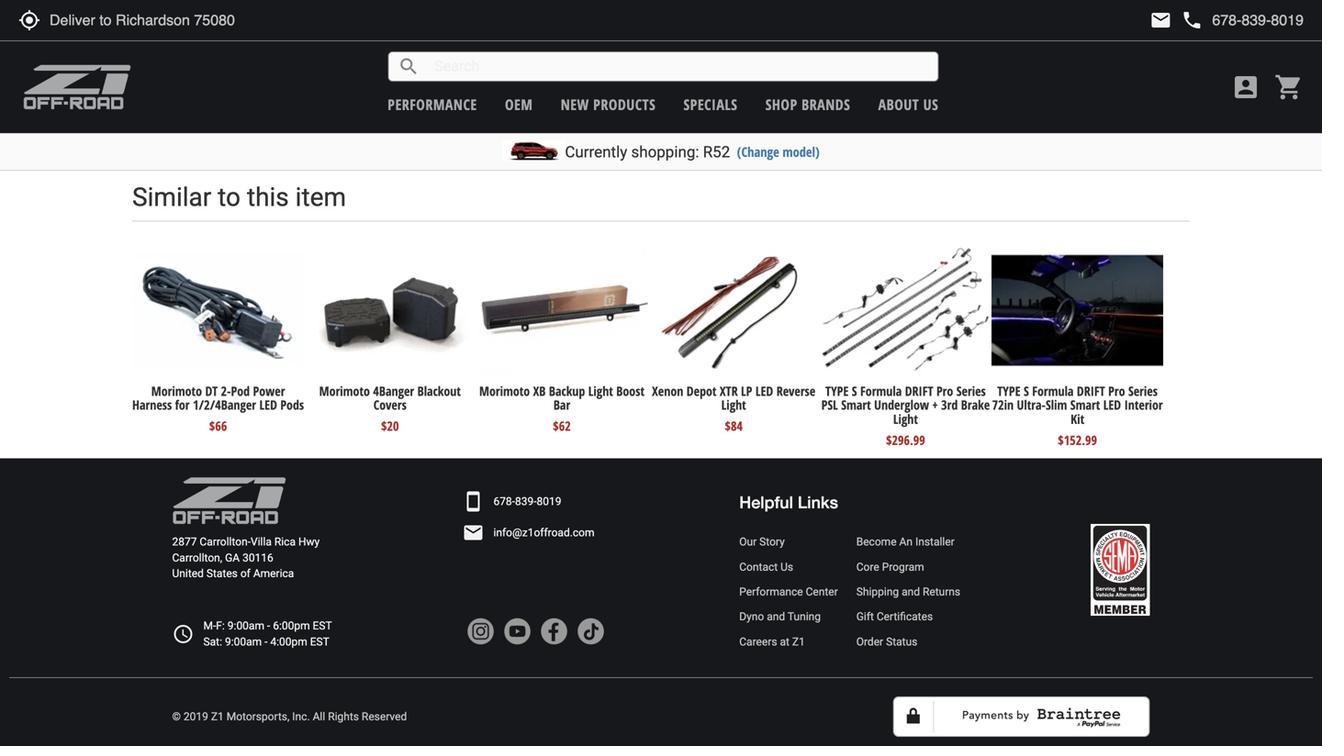 Task type: vqa. For each thing, say whether or not it's contained in the screenshot.
the Morimoto within the Morimoto 4Banger Blackout Covers $20
yes



Task type: describe. For each thing, give the bounding box(es) containing it.
for for qualify
[[653, 93, 667, 110]]

instagram link image
[[467, 618, 494, 645]]

morimoto 4banger blackout covers $20
[[319, 382, 461, 435]]

$296.99
[[886, 431, 925, 449]]

helpful links
[[739, 493, 838, 512]]

shop
[[765, 95, 797, 114]]

0 horizontal spatial item
[[295, 182, 346, 212]]

drift for smart
[[1077, 382, 1105, 400]]

lbs
[[624, 64, 644, 81]]

slim
[[1046, 396, 1067, 414]]

shipping and returns
[[856, 586, 960, 599]]

backup
[[549, 382, 585, 400]]

underglow
[[874, 396, 929, 414]]

led inside morimoto dt 2-pod power harness for 1/2/4banger led pods $66
[[259, 396, 277, 414]]

series for interior
[[1128, 382, 1158, 400]]

email info@z1offroad.com
[[462, 522, 594, 544]]

z1 for 2019
[[211, 710, 224, 723]]

performance link
[[388, 95, 477, 114]]

reverse
[[776, 382, 815, 400]]

1 *** from the left
[[498, 93, 516, 110]]

mail phone
[[1150, 9, 1203, 31]]

formula for slim
[[1032, 382, 1074, 400]]

our
[[739, 536, 757, 549]]

dyno and tuning
[[739, 611, 821, 623]]

villa
[[251, 536, 272, 549]]

led inside the type s formula drift pro series 72in ultra-slim smart led interior kit $152.99
[[1103, 396, 1121, 414]]

led inside xenon depot xtr lp led reverse light $84
[[755, 382, 773, 400]]

1 vertical spatial -
[[264, 636, 268, 648]]

interior
[[1124, 396, 1163, 414]]

about
[[878, 95, 919, 114]]

(change
[[737, 143, 779, 161]]

bar
[[553, 396, 570, 414]]

carrollton,
[[172, 552, 222, 564]]

z1 motorsports logo image
[[23, 64, 132, 110]]

search
[[398, 56, 420, 78]]

type for psl
[[825, 382, 849, 400]]

tiktok link image
[[577, 618, 605, 645]]

mail link
[[1150, 9, 1172, 31]]

z1 for at
[[792, 636, 805, 648]]

inc.
[[292, 710, 310, 723]]

m-
[[203, 620, 216, 633]]

links
[[798, 493, 838, 512]]

ip67
[[606, 43, 636, 60]]

america
[[253, 567, 294, 580]]

4.85
[[592, 64, 620, 81]]

order status
[[856, 636, 917, 648]]

8019
[[537, 495, 561, 508]]

our story link
[[739, 534, 838, 550]]

rica
[[274, 536, 296, 549]]

ip
[[534, 43, 548, 60]]

shopping_cart link
[[1270, 73, 1304, 102]]

mail
[[1150, 9, 1172, 31]]

0 vertical spatial item
[[542, 93, 565, 110]]

s for ultra-
[[1024, 382, 1029, 400]]

order
[[856, 636, 883, 648]]

pro for led
[[1108, 382, 1125, 400]]

performance center link
[[739, 584, 838, 600]]

account_box link
[[1227, 73, 1265, 102]]

model)
[[783, 143, 820, 161]]

$62
[[553, 417, 571, 435]]

depot
[[687, 382, 717, 400]]

my_location
[[18, 9, 40, 31]]

youtube link image
[[504, 618, 531, 645]]

morimoto xb backup light boost bar $62
[[479, 382, 644, 435]]

xenon
[[652, 382, 683, 400]]

performance
[[739, 586, 803, 599]]

become
[[856, 536, 897, 549]]

morimoto for 4banger
[[319, 382, 370, 400]]

states
[[206, 567, 238, 580]]

does
[[568, 93, 592, 110]]

shop brands
[[765, 95, 850, 114]]

helpful
[[739, 493, 793, 512]]

all
[[313, 710, 325, 723]]

s for smart
[[852, 382, 857, 400]]

3rd
[[941, 396, 958, 414]]

an
[[899, 536, 913, 549]]

motorsports,
[[226, 710, 289, 723]]

specials
[[684, 95, 738, 114]]

shopping:
[[631, 143, 699, 161]]

+
[[932, 396, 938, 414]]

oem
[[505, 95, 533, 114]]

rights
[[328, 710, 359, 723]]

678-
[[493, 495, 515, 508]]

(change model) link
[[737, 143, 820, 161]]

sema member logo image
[[1091, 524, 1150, 616]]

new products link
[[561, 95, 656, 114]]

covers
[[373, 396, 407, 414]]

similar
[[132, 182, 211, 212]]

become an installer link
[[856, 534, 960, 550]]

1/2/4banger
[[193, 396, 256, 414]]

promotions
[[811, 93, 869, 110]]

for for harness
[[175, 396, 190, 414]]

info@z1offroad.com
[[493, 526, 594, 539]]

72in
[[992, 396, 1014, 414]]

new products
[[561, 95, 656, 114]]

reserved
[[362, 710, 407, 723]]

similar to this item
[[132, 182, 346, 212]]

this
[[247, 182, 289, 212]]

ga
[[225, 552, 240, 564]]

discounts
[[746, 93, 794, 110]]

brake
[[961, 396, 990, 414]]

z1 company logo image
[[172, 477, 287, 525]]

core
[[856, 561, 879, 574]]

0 vertical spatial 9:00am
[[227, 620, 264, 633]]

r52
[[703, 143, 730, 161]]

$20
[[381, 417, 399, 435]]

2019
[[184, 710, 208, 723]]



Task type: locate. For each thing, give the bounding box(es) containing it.
or
[[797, 93, 808, 110]]

© 2019 z1 motorsports, inc. all rights reserved
[[172, 710, 407, 723]]

s right 72in
[[1024, 382, 1029, 400]]

2 series from the left
[[1128, 382, 1158, 400]]

email
[[462, 522, 484, 544]]

program
[[882, 561, 924, 574]]

new
[[561, 95, 589, 114]]

1 horizontal spatial for
[[653, 93, 667, 110]]

account_box
[[1231, 73, 1260, 102]]

info@z1offroad.com link
[[493, 525, 594, 541]]

0 vertical spatial and
[[902, 586, 920, 599]]

us down our story link
[[780, 561, 793, 574]]

pod
[[231, 382, 250, 400]]

center
[[806, 586, 838, 599]]

2 type from the left
[[997, 382, 1020, 400]]

led left 'interior'
[[1103, 396, 1121, 414]]

smart
[[841, 396, 871, 414], [1070, 396, 1100, 414]]

type inside type s formula drift pro series psl smart underglow + 3rd brake light $296.99
[[825, 382, 849, 400]]

:
[[602, 22, 606, 39], [598, 43, 602, 60], [584, 64, 588, 81]]

series
[[956, 382, 986, 400], [1128, 382, 1158, 400]]

1 type from the left
[[825, 382, 849, 400]]

1 vertical spatial item
[[295, 182, 346, 212]]

pro
[[936, 382, 953, 400], [1108, 382, 1125, 400]]

morimoto for dt
[[151, 382, 202, 400]]

smartphone
[[462, 491, 484, 513]]

1 vertical spatial :
[[598, 43, 602, 60]]

weight
[[534, 64, 579, 81]]

0 vertical spatial for
[[653, 93, 667, 110]]

formula inside the type s formula drift pro series 72in ultra-slim smart led interior kit $152.99
[[1032, 382, 1074, 400]]

series inside type s formula drift pro series psl smart underglow + 3rd brake light $296.99
[[956, 382, 986, 400]]

hardware
[[534, 22, 598, 39]]

for left any
[[653, 93, 667, 110]]

*** this item does not qualify for any additional discounts or promotions ***
[[498, 93, 890, 110]]

1 vertical spatial z1
[[211, 710, 224, 723]]

our story
[[739, 536, 785, 549]]

: left ip67
[[598, 43, 602, 60]]

: left the 4.85 at the left of page
[[584, 64, 588, 81]]

0 vertical spatial -
[[267, 620, 270, 633]]

©
[[172, 710, 181, 723]]

1 vertical spatial us
[[780, 561, 793, 574]]

formula right the "psl"
[[860, 382, 902, 400]]

0 horizontal spatial formula
[[860, 382, 902, 400]]

2 s from the left
[[1024, 382, 1029, 400]]

2 horizontal spatial led
[[1103, 396, 1121, 414]]

pro for 3rd
[[936, 382, 953, 400]]

pods
[[280, 396, 304, 414]]

z1 right 2019
[[211, 710, 224, 723]]

for inside morimoto dt 2-pod power harness for 1/2/4banger led pods $66
[[175, 396, 190, 414]]

installer
[[915, 536, 955, 549]]

$66
[[209, 417, 227, 435]]

series inside the type s formula drift pro series 72in ultra-slim smart led interior kit $152.99
[[1128, 382, 1158, 400]]

type right brake
[[997, 382, 1020, 400]]

hwy
[[298, 536, 320, 549]]

light inside morimoto xb backup light boost bar $62
[[588, 382, 613, 400]]

shipping
[[856, 586, 899, 599]]

9:00am right sat:
[[225, 636, 262, 648]]

light inside type s formula drift pro series psl smart underglow + 3rd brake light $296.99
[[893, 410, 918, 428]]

item
[[542, 93, 565, 110], [295, 182, 346, 212]]

*** left this
[[498, 93, 516, 110]]

led right lp
[[755, 382, 773, 400]]

s inside type s formula drift pro series psl smart underglow + 3rd brake light $296.99
[[852, 382, 857, 400]]

morimoto for xb
[[479, 382, 530, 400]]

2 horizontal spatial light
[[893, 410, 918, 428]]

2 drift from the left
[[1077, 382, 1105, 400]]

1 horizontal spatial light
[[721, 396, 746, 414]]

0 vertical spatial us
[[923, 95, 938, 114]]

story
[[759, 536, 785, 549]]

blackout
[[417, 382, 461, 400]]

become an installer
[[856, 536, 955, 549]]

2 vertical spatial :
[[584, 64, 588, 81]]

30116
[[242, 552, 273, 564]]

formula for underglow
[[860, 382, 902, 400]]

0 horizontal spatial light
[[588, 382, 613, 400]]

morimoto inside morimoto dt 2-pod power harness for 1/2/4banger led pods $66
[[151, 382, 202, 400]]

morimoto inside morimoto xb backup light boost bar $62
[[479, 382, 530, 400]]

2 *** from the left
[[872, 93, 890, 110]]

2 morimoto from the left
[[319, 382, 370, 400]]

1 horizontal spatial type
[[997, 382, 1020, 400]]

Search search field
[[420, 52, 938, 81]]

and
[[902, 586, 920, 599], [767, 611, 785, 623]]

0 horizontal spatial type
[[825, 382, 849, 400]]

certificates
[[877, 611, 933, 623]]

0 horizontal spatial morimoto
[[151, 382, 202, 400]]

contact
[[739, 561, 778, 574]]

1 horizontal spatial formula
[[1032, 382, 1074, 400]]

1 horizontal spatial led
[[755, 382, 773, 400]]

1 horizontal spatial ***
[[872, 93, 890, 110]]

pro right slim on the right bottom
[[1108, 382, 1125, 400]]

$84
[[725, 417, 743, 435]]

light inside xenon depot xtr lp led reverse light $84
[[721, 396, 746, 414]]

series for brake
[[956, 382, 986, 400]]

-
[[267, 620, 270, 633], [264, 636, 268, 648]]

and for returns
[[902, 586, 920, 599]]

pro inside the type s formula drift pro series 72in ultra-slim smart led interior kit $152.99
[[1108, 382, 1125, 400]]

est right 4:00pm
[[310, 636, 329, 648]]

1 series from the left
[[956, 382, 986, 400]]

any
[[671, 93, 689, 110]]

carrollton-
[[200, 536, 251, 549]]

formula
[[860, 382, 902, 400], [1032, 382, 1074, 400]]

0 horizontal spatial z1
[[211, 710, 224, 723]]

0 horizontal spatial series
[[956, 382, 986, 400]]

drift up kit
[[1077, 382, 1105, 400]]

1 horizontal spatial pro
[[1108, 382, 1125, 400]]

est right 6:00pm at the left bottom of page
[[313, 620, 332, 633]]

3 morimoto from the left
[[479, 382, 530, 400]]

morimoto left covers
[[319, 382, 370, 400]]

core program
[[856, 561, 924, 574]]

type for 72in
[[997, 382, 1020, 400]]

$152.99
[[1058, 431, 1097, 449]]

1 horizontal spatial us
[[923, 95, 938, 114]]

formula up kit
[[1032, 382, 1074, 400]]

: left stainless
[[602, 22, 606, 39]]

gift certificates
[[856, 611, 933, 623]]

gift certificates link
[[856, 609, 960, 625]]

0 horizontal spatial s
[[852, 382, 857, 400]]

1 horizontal spatial morimoto
[[319, 382, 370, 400]]

***
[[498, 93, 516, 110], [872, 93, 890, 110]]

1 horizontal spatial drift
[[1077, 382, 1105, 400]]

us right about
[[923, 95, 938, 114]]

smart inside type s formula drift pro series psl smart underglow + 3rd brake light $296.99
[[841, 396, 871, 414]]

united
[[172, 567, 204, 580]]

about us link
[[878, 95, 938, 114]]

light up $296.99
[[893, 410, 918, 428]]

est
[[313, 620, 332, 633], [310, 636, 329, 648]]

performance
[[388, 95, 477, 114]]

series right slim on the right bottom
[[1128, 382, 1158, 400]]

pro inside type s formula drift pro series psl smart underglow + 3rd brake light $296.99
[[936, 382, 953, 400]]

0 horizontal spatial led
[[259, 396, 277, 414]]

s right the "psl"
[[852, 382, 857, 400]]

0 vertical spatial z1
[[792, 636, 805, 648]]

2877 carrollton-villa rica hwy carrollton, ga 30116 united states of america
[[172, 536, 320, 580]]

about us
[[878, 95, 938, 114]]

and down core program link
[[902, 586, 920, 599]]

morimoto left dt
[[151, 382, 202, 400]]

performance center
[[739, 586, 838, 599]]

type right reverse
[[825, 382, 849, 400]]

and for tuning
[[767, 611, 785, 623]]

rating
[[552, 43, 594, 60]]

careers at z1 link
[[739, 634, 838, 650]]

drift left the 3rd
[[905, 382, 933, 400]]

ultra-
[[1017, 396, 1046, 414]]

- left 6:00pm at the left bottom of page
[[267, 620, 270, 633]]

1 horizontal spatial smart
[[1070, 396, 1100, 414]]

1 pro from the left
[[936, 382, 953, 400]]

z1 right the at
[[792, 636, 805, 648]]

- left 4:00pm
[[264, 636, 268, 648]]

1 horizontal spatial and
[[902, 586, 920, 599]]

for right harness
[[175, 396, 190, 414]]

us for about us
[[923, 95, 938, 114]]

1 drift from the left
[[905, 382, 933, 400]]

brands
[[802, 95, 850, 114]]

smart right the "psl"
[[841, 396, 871, 414]]

drift
[[905, 382, 933, 400], [1077, 382, 1105, 400]]

access_time
[[172, 623, 194, 645]]

us for contact us
[[780, 561, 793, 574]]

light left the boost
[[588, 382, 613, 400]]

series left 72in
[[956, 382, 986, 400]]

facebook link image
[[540, 618, 568, 645]]

1 smart from the left
[[841, 396, 871, 414]]

xenon depot xtr lp led reverse light $84
[[652, 382, 815, 435]]

1 horizontal spatial s
[[1024, 382, 1029, 400]]

9:00am right f:
[[227, 620, 264, 633]]

4:00pm
[[270, 636, 307, 648]]

hardware : stainless steel ip rating : ip67 weight : 4.85 lbs
[[534, 22, 707, 81]]

0 horizontal spatial us
[[780, 561, 793, 574]]

2 horizontal spatial morimoto
[[479, 382, 530, 400]]

at
[[780, 636, 789, 648]]

4banger
[[373, 382, 414, 400]]

light
[[588, 382, 613, 400], [721, 396, 746, 414], [893, 410, 918, 428]]

1 horizontal spatial series
[[1128, 382, 1158, 400]]

shopping_cart
[[1274, 73, 1304, 102]]

0 vertical spatial est
[[313, 620, 332, 633]]

0 horizontal spatial and
[[767, 611, 785, 623]]

1 horizontal spatial item
[[542, 93, 565, 110]]

steel
[[673, 22, 707, 39]]

qualify
[[615, 93, 650, 110]]

of
[[240, 567, 250, 580]]

light up $84
[[721, 396, 746, 414]]

smart right slim on the right bottom
[[1070, 396, 1100, 414]]

smart inside the type s formula drift pro series 72in ultra-slim smart led interior kit $152.99
[[1070, 396, 1100, 414]]

for
[[653, 93, 667, 110], [175, 396, 190, 414]]

shop brands link
[[765, 95, 850, 114]]

0 horizontal spatial smart
[[841, 396, 871, 414]]

order status link
[[856, 634, 960, 650]]

1 horizontal spatial z1
[[792, 636, 805, 648]]

2 pro from the left
[[1108, 382, 1125, 400]]

morimoto left the xb
[[479, 382, 530, 400]]

6:00pm
[[273, 620, 310, 633]]

pro left brake
[[936, 382, 953, 400]]

drift for +
[[905, 382, 933, 400]]

careers at z1
[[739, 636, 805, 648]]

0 vertical spatial :
[[602, 22, 606, 39]]

1 vertical spatial est
[[310, 636, 329, 648]]

2 formula from the left
[[1032, 382, 1074, 400]]

and right dyno
[[767, 611, 785, 623]]

1 vertical spatial for
[[175, 396, 190, 414]]

access_time m-f: 9:00am - 6:00pm est sat: 9:00am - 4:00pm est
[[172, 620, 332, 648]]

0 horizontal spatial ***
[[498, 93, 516, 110]]

drift inside type s formula drift pro series psl smart underglow + 3rd brake light $296.99
[[905, 382, 933, 400]]

xb
[[533, 382, 546, 400]]

0 horizontal spatial drift
[[905, 382, 933, 400]]

drift inside the type s formula drift pro series 72in ultra-slim smart led interior kit $152.99
[[1077, 382, 1105, 400]]

1 s from the left
[[852, 382, 857, 400]]

0 horizontal spatial for
[[175, 396, 190, 414]]

2 smart from the left
[[1070, 396, 1100, 414]]

formula inside type s formula drift pro series psl smart underglow + 3rd brake light $296.99
[[860, 382, 902, 400]]

led left pods
[[259, 396, 277, 414]]

morimoto inside morimoto 4banger blackout covers $20
[[319, 382, 370, 400]]

s inside the type s formula drift pro series 72in ultra-slim smart led interior kit $152.99
[[1024, 382, 1029, 400]]

stainless
[[610, 22, 669, 39]]

0 horizontal spatial pro
[[936, 382, 953, 400]]

1 formula from the left
[[860, 382, 902, 400]]

1 vertical spatial and
[[767, 611, 785, 623]]

type
[[825, 382, 849, 400], [997, 382, 1020, 400]]

*** right promotions
[[872, 93, 890, 110]]

1 morimoto from the left
[[151, 382, 202, 400]]

currently shopping: r52 (change model)
[[565, 143, 820, 161]]

1 vertical spatial 9:00am
[[225, 636, 262, 648]]

type inside the type s formula drift pro series 72in ultra-slim smart led interior kit $152.99
[[997, 382, 1020, 400]]



